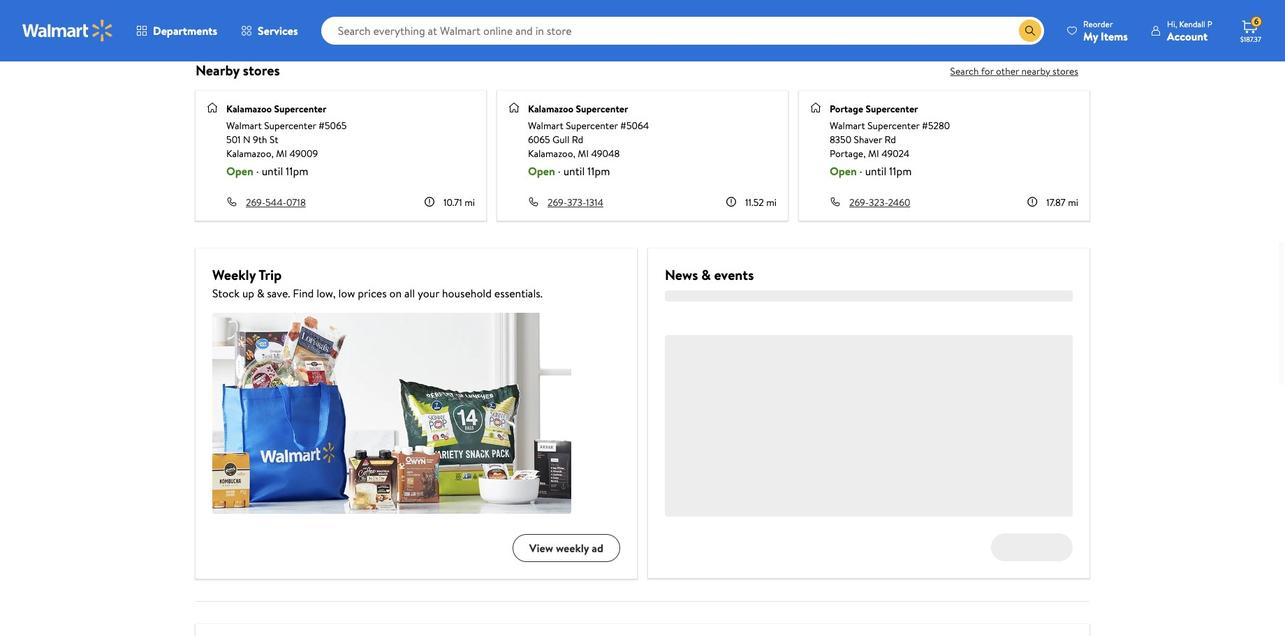 Task type: locate. For each thing, give the bounding box(es) containing it.
,
[[271, 146, 274, 160], [573, 146, 576, 160], [864, 146, 866, 160]]

until up 269-373-1314
[[564, 163, 585, 178]]

49009
[[290, 146, 318, 160]]

rd right shaver
[[885, 132, 896, 146]]

2 horizontal spatial #
[[922, 118, 928, 132]]

rd for kalamazoo supercenter walmart supercenter # 5064 6065 gull rd kalamazoo , mi 49048 open · until 11pm
[[572, 132, 583, 146]]

until inside kalamazoo supercenter walmart supercenter # 5064 6065 gull rd kalamazoo , mi 49048 open · until 11pm
[[564, 163, 585, 178]]

until
[[262, 163, 283, 178], [564, 163, 585, 178], [865, 163, 887, 178]]

2 open from the left
[[528, 163, 555, 178]]

walmart
[[226, 118, 262, 132], [528, 118, 564, 132], [830, 118, 865, 132]]

# inside portage supercenter walmart supercenter # 5280 8350 shaver rd portage , mi 49024 open · until 11pm
[[922, 118, 928, 132]]

2460
[[888, 195, 911, 209]]

2 mi from the left
[[767, 195, 777, 209]]

mi
[[465, 195, 475, 209], [767, 195, 777, 209], [1068, 195, 1079, 209]]

, right 8350
[[864, 146, 866, 160]]

kendall
[[1180, 18, 1206, 30]]

until down st
[[262, 163, 283, 178]]

1 # from the left
[[319, 118, 325, 132]]

rd right gull
[[572, 132, 583, 146]]

open down 6065
[[528, 163, 555, 178]]

# inside the kalamazoo supercenter walmart supercenter # 5065 501 n 9th st kalamazoo , mi 49009 open · until 11pm
[[319, 118, 325, 132]]

1 rd from the left
[[572, 132, 583, 146]]

2 269- from the left
[[548, 195, 567, 209]]

your
[[418, 285, 439, 301]]

0 horizontal spatial ·
[[256, 163, 259, 178]]

0 horizontal spatial &
[[257, 285, 264, 301]]

open inside kalamazoo supercenter walmart supercenter # 5064 6065 gull rd kalamazoo , mi 49048 open · until 11pm
[[528, 163, 555, 178]]

1 horizontal spatial stores
[[1053, 64, 1079, 78]]

· inside portage supercenter walmart supercenter # 5280 8350 shaver rd portage , mi 49024 open · until 11pm
[[860, 163, 863, 178]]

3 mi from the left
[[868, 146, 879, 160]]

0 horizontal spatial ,
[[271, 146, 274, 160]]

2 , from the left
[[573, 146, 576, 160]]

3 , from the left
[[864, 146, 866, 160]]

0 vertical spatial portage
[[830, 102, 864, 116]]

mi right 17.87
[[1068, 195, 1079, 209]]

1 walmart from the left
[[226, 118, 262, 132]]

3 walmart from the left
[[830, 118, 865, 132]]

portage supercenter walmart supercenter # 5280 8350 shaver rd portage , mi 49024 open · until 11pm
[[830, 102, 950, 178]]

view weekly ad link
[[513, 534, 620, 562]]

0 horizontal spatial rd
[[572, 132, 583, 146]]

, inside kalamazoo supercenter walmart supercenter # 5064 6065 gull rd kalamazoo , mi 49048 open · until 11pm
[[573, 146, 576, 160]]

1 vertical spatial portage
[[830, 146, 864, 160]]

11pm down 49048
[[588, 163, 610, 178]]

0 horizontal spatial mi
[[276, 146, 287, 160]]

open inside portage supercenter walmart supercenter # 5280 8350 shaver rd portage , mi 49024 open · until 11pm
[[830, 163, 857, 178]]

mi left 49009
[[276, 146, 287, 160]]

0 horizontal spatial #
[[319, 118, 325, 132]]

walmart image
[[22, 20, 113, 42]]

1 horizontal spatial #
[[620, 118, 627, 132]]

stores right nearby
[[1053, 64, 1079, 78]]

1 · from the left
[[256, 163, 259, 178]]

walmart inside kalamazoo supercenter walmart supercenter # 5064 6065 gull rd kalamazoo , mi 49048 open · until 11pm
[[528, 118, 564, 132]]

1 vertical spatial &
[[257, 285, 264, 301]]

until inside the kalamazoo supercenter walmart supercenter # 5065 501 n 9th st kalamazoo , mi 49009 open · until 11pm
[[262, 163, 283, 178]]

, right 9th
[[271, 146, 274, 160]]

1 mi from the left
[[276, 146, 287, 160]]

portage
[[830, 102, 864, 116], [830, 146, 864, 160]]

stores
[[243, 60, 280, 79], [1053, 64, 1079, 78]]

open for portage supercenter walmart supercenter # 5280 8350 shaver rd portage , mi 49024 open · until 11pm
[[830, 163, 857, 178]]

2 horizontal spatial until
[[865, 163, 887, 178]]

269-373-1314
[[548, 195, 604, 209]]

· down shaver
[[860, 163, 863, 178]]

· down gull
[[558, 163, 561, 178]]

501
[[226, 132, 241, 146]]

# for portage supercenter walmart supercenter # 5280 8350 shaver rd portage , mi 49024 open · until 11pm
[[922, 118, 928, 132]]

events
[[714, 265, 754, 284]]

mi inside portage supercenter walmart supercenter # 5280 8350 shaver rd portage , mi 49024 open · until 11pm
[[868, 146, 879, 160]]

11pm down 49009
[[286, 163, 308, 178]]

1 until from the left
[[262, 163, 283, 178]]

2 until from the left
[[564, 163, 585, 178]]

, inside the kalamazoo supercenter walmart supercenter # 5065 501 n 9th st kalamazoo , mi 49009 open · until 11pm
[[271, 146, 274, 160]]

mi left 49024
[[868, 146, 879, 160]]

3 until from the left
[[865, 163, 887, 178]]

open down 8350
[[830, 163, 857, 178]]

& right up
[[257, 285, 264, 301]]

, inside portage supercenter walmart supercenter # 5280 8350 shaver rd portage , mi 49024 open · until 11pm
[[864, 146, 866, 160]]

2 rd from the left
[[885, 132, 896, 146]]

for
[[981, 64, 994, 78]]

search for other nearby stores
[[950, 64, 1079, 78]]

services
[[258, 23, 298, 38]]

supercenter
[[274, 102, 327, 116], [576, 102, 628, 116], [866, 102, 918, 116], [264, 118, 316, 132], [566, 118, 618, 132], [868, 118, 920, 132]]

1314
[[586, 195, 604, 209]]

# for kalamazoo supercenter walmart supercenter # 5065 501 n 9th st kalamazoo , mi 49009 open · until 11pm
[[319, 118, 325, 132]]

2 horizontal spatial 269-
[[850, 195, 869, 209]]

walmart for kalamazoo supercenter walmart supercenter # 5065 501 n 9th st kalamazoo , mi 49009 open · until 11pm
[[226, 118, 262, 132]]

kalamazoo supercenter walmart supercenter # 5065 501 n 9th st kalamazoo , mi 49009 open · until 11pm
[[226, 102, 347, 178]]

· inside kalamazoo supercenter walmart supercenter # 5064 6065 gull rd kalamazoo , mi 49048 open · until 11pm
[[558, 163, 561, 178]]

news & events
[[665, 265, 754, 284]]

2 mi from the left
[[578, 146, 589, 160]]

0 horizontal spatial 269-
[[246, 195, 265, 209]]

1 horizontal spatial mi
[[767, 195, 777, 209]]

269-
[[246, 195, 265, 209], [548, 195, 567, 209], [850, 195, 869, 209]]

essentials.
[[494, 285, 543, 301]]

17.87 mi
[[1047, 195, 1079, 209]]

0 horizontal spatial mi
[[465, 195, 475, 209]]

supercenter up "5064"
[[576, 102, 628, 116]]

mi inside kalamazoo supercenter walmart supercenter # 5064 6065 gull rd kalamazoo , mi 49048 open · until 11pm
[[578, 146, 589, 160]]

1 horizontal spatial &
[[702, 265, 711, 284]]

mi left 49048
[[578, 146, 589, 160]]

2 # from the left
[[620, 118, 627, 132]]

rd inside portage supercenter walmart supercenter # 5280 8350 shaver rd portage , mi 49024 open · until 11pm
[[885, 132, 896, 146]]

mi for kalamazoo supercenter walmart supercenter # 5065 501 n 9th st kalamazoo , mi 49009 open · until 11pm
[[465, 195, 475, 209]]

· for portage supercenter walmart supercenter # 5280 8350 shaver rd portage , mi 49024 open · until 11pm
[[860, 163, 863, 178]]

1 horizontal spatial 11pm
[[588, 163, 610, 178]]

0 vertical spatial &
[[702, 265, 711, 284]]

269- for kalamazoo supercenter walmart supercenter # 5064 6065 gull rd kalamazoo , mi 49048 open · until 11pm
[[548, 195, 567, 209]]

0 horizontal spatial open
[[226, 163, 253, 178]]

open
[[226, 163, 253, 178], [528, 163, 555, 178], [830, 163, 857, 178]]

0 horizontal spatial until
[[262, 163, 283, 178]]

mi right 10.71
[[465, 195, 475, 209]]

walmart for kalamazoo supercenter walmart supercenter # 5064 6065 gull rd kalamazoo , mi 49048 open · until 11pm
[[528, 118, 564, 132]]

3 269- from the left
[[850, 195, 869, 209]]

weekly trip image
[[212, 313, 572, 514]]

& right news
[[702, 265, 711, 284]]

#
[[319, 118, 325, 132], [620, 118, 627, 132], [922, 118, 928, 132]]

2 horizontal spatial walmart
[[830, 118, 865, 132]]

hi,
[[1167, 18, 1178, 30]]

stock
[[212, 285, 240, 301]]

1 horizontal spatial walmart
[[528, 118, 564, 132]]

# for kalamazoo supercenter walmart supercenter # 5064 6065 gull rd kalamazoo , mi 49048 open · until 11pm
[[620, 118, 627, 132]]

1 horizontal spatial 269-
[[548, 195, 567, 209]]

1 horizontal spatial rd
[[885, 132, 896, 146]]

2 11pm from the left
[[588, 163, 610, 178]]

&
[[702, 265, 711, 284], [257, 285, 264, 301]]

1 horizontal spatial ,
[[573, 146, 576, 160]]

until inside portage supercenter walmart supercenter # 5280 8350 shaver rd portage , mi 49024 open · until 11pm
[[865, 163, 887, 178]]

1 horizontal spatial until
[[564, 163, 585, 178]]

8350
[[830, 132, 852, 146]]

view weekly ad
[[529, 541, 604, 556]]

6
[[1254, 16, 1259, 27]]

ad
[[592, 541, 604, 556]]

rd inside kalamazoo supercenter walmart supercenter # 5064 6065 gull rd kalamazoo , mi 49048 open · until 11pm
[[572, 132, 583, 146]]

269- left 0718
[[246, 195, 265, 209]]

open for kalamazoo supercenter walmart supercenter # 5064 6065 gull rd kalamazoo , mi 49048 open · until 11pm
[[528, 163, 555, 178]]

, right gull
[[573, 146, 576, 160]]

# right gull
[[620, 118, 627, 132]]

view
[[529, 541, 553, 556]]

other
[[996, 64, 1019, 78]]

2 walmart from the left
[[528, 118, 564, 132]]

$187.37
[[1241, 34, 1262, 44]]

portage up 8350
[[830, 102, 864, 116]]

all
[[404, 285, 415, 301]]

mi for portage supercenter walmart supercenter # 5280 8350 shaver rd portage , mi 49024 open · until 11pm
[[868, 146, 879, 160]]

account
[[1167, 28, 1208, 44]]

3 open from the left
[[830, 163, 857, 178]]

1 269- from the left
[[246, 195, 265, 209]]

1 horizontal spatial open
[[528, 163, 555, 178]]

6065
[[528, 132, 550, 146]]

mi
[[276, 146, 287, 160], [578, 146, 589, 160], [868, 146, 879, 160]]

3 # from the left
[[922, 118, 928, 132]]

# right st
[[319, 118, 325, 132]]

nearby
[[196, 60, 240, 79]]

kalamazoo
[[226, 102, 272, 116], [528, 102, 574, 116], [226, 146, 271, 160], [528, 146, 573, 160]]

10.71 mi
[[444, 195, 475, 209]]

· down 9th
[[256, 163, 259, 178]]

3 11pm from the left
[[889, 163, 912, 178]]

2 portage from the top
[[830, 146, 864, 160]]

269-323-2460 link
[[850, 195, 911, 209]]

2 horizontal spatial open
[[830, 163, 857, 178]]

0 horizontal spatial walmart
[[226, 118, 262, 132]]

low,
[[317, 285, 336, 301]]

11pm
[[286, 163, 308, 178], [588, 163, 610, 178], [889, 163, 912, 178]]

11pm for portage supercenter walmart supercenter # 5280 8350 shaver rd portage , mi 49024 open · until 11pm
[[889, 163, 912, 178]]

weekly trip stock up & save. find low, low prices on all your household essentials.
[[212, 265, 543, 301]]

2 horizontal spatial 11pm
[[889, 163, 912, 178]]

3 mi from the left
[[1068, 195, 1079, 209]]

11pm inside portage supercenter walmart supercenter # 5280 8350 shaver rd portage , mi 49024 open · until 11pm
[[889, 163, 912, 178]]

1 horizontal spatial ·
[[558, 163, 561, 178]]

0 horizontal spatial 11pm
[[286, 163, 308, 178]]

# inside kalamazoo supercenter walmart supercenter # 5064 6065 gull rd kalamazoo , mi 49048 open · until 11pm
[[620, 118, 627, 132]]

portage left 49024
[[830, 146, 864, 160]]

5064
[[627, 118, 649, 132]]

49024
[[882, 146, 910, 160]]

supercenter up 49048
[[566, 118, 618, 132]]

11pm down 49024
[[889, 163, 912, 178]]

# right shaver
[[922, 118, 928, 132]]

0718
[[286, 195, 306, 209]]

1 horizontal spatial mi
[[578, 146, 589, 160]]

2 horizontal spatial mi
[[868, 146, 879, 160]]

open down 501
[[226, 163, 253, 178]]

until down 49024
[[865, 163, 887, 178]]

nearby
[[1022, 64, 1050, 78]]

·
[[256, 163, 259, 178], [558, 163, 561, 178], [860, 163, 863, 178]]

3 · from the left
[[860, 163, 863, 178]]

269-544-0718
[[246, 195, 306, 209]]

walmart inside the kalamazoo supercenter walmart supercenter # 5065 501 n 9th st kalamazoo , mi 49009 open · until 11pm
[[226, 118, 262, 132]]

mi for kalamazoo supercenter walmart supercenter # 5064 6065 gull rd kalamazoo , mi 49048 open · until 11pm
[[767, 195, 777, 209]]

1 , from the left
[[271, 146, 274, 160]]

stores down 'services' popup button
[[243, 60, 280, 79]]

2 horizontal spatial ·
[[860, 163, 863, 178]]

news
[[665, 265, 698, 284]]

2 · from the left
[[558, 163, 561, 178]]

p
[[1208, 18, 1213, 30]]

2 horizontal spatial mi
[[1068, 195, 1079, 209]]

& inside heading
[[702, 265, 711, 284]]

269- left 1314
[[548, 195, 567, 209]]

rd
[[572, 132, 583, 146], [885, 132, 896, 146]]

269- left 2460
[[850, 195, 869, 209]]

search
[[950, 64, 979, 78]]

11.52 mi
[[745, 195, 777, 209]]

1 open from the left
[[226, 163, 253, 178]]

11pm inside kalamazoo supercenter walmart supercenter # 5064 6065 gull rd kalamazoo , mi 49048 open · until 11pm
[[588, 163, 610, 178]]

1 11pm from the left
[[286, 163, 308, 178]]

mi right 11.52
[[767, 195, 777, 209]]

walmart inside portage supercenter walmart supercenter # 5280 8350 shaver rd portage , mi 49024 open · until 11pm
[[830, 118, 865, 132]]

mi for portage supercenter walmart supercenter # 5280 8350 shaver rd portage , mi 49024 open · until 11pm
[[1068, 195, 1079, 209]]

2 horizontal spatial ,
[[864, 146, 866, 160]]

1 mi from the left
[[465, 195, 475, 209]]



Task type: describe. For each thing, give the bounding box(es) containing it.
, for kalamazoo supercenter walmart supercenter # 5064 6065 gull rd kalamazoo , mi 49048 open · until 11pm
[[573, 146, 576, 160]]

my
[[1084, 28, 1098, 44]]

weekly
[[556, 541, 589, 556]]

1 portage from the top
[[830, 102, 864, 116]]

reorder my items
[[1084, 18, 1128, 44]]

Walmart Site-Wide search field
[[321, 17, 1044, 45]]

search for other nearby stores link
[[939, 60, 1090, 82]]

prices
[[358, 285, 387, 301]]

reorder
[[1084, 18, 1113, 30]]

nearby stores
[[196, 60, 280, 79]]

, for portage supercenter walmart supercenter # 5280 8350 shaver rd portage , mi 49024 open · until 11pm
[[864, 146, 866, 160]]

walmart for portage supercenter walmart supercenter # 5280 8350 shaver rd portage , mi 49024 open · until 11pm
[[830, 118, 865, 132]]

st
[[270, 132, 278, 146]]

17.87
[[1047, 195, 1066, 209]]

weekly
[[212, 265, 256, 284]]

supercenter up 49024
[[868, 118, 920, 132]]

11pm inside the kalamazoo supercenter walmart supercenter # 5065 501 n 9th st kalamazoo , mi 49009 open · until 11pm
[[286, 163, 308, 178]]

5065
[[325, 118, 347, 132]]

11.52
[[745, 195, 764, 209]]

49048
[[591, 146, 620, 160]]

n
[[243, 132, 251, 146]]

544-
[[265, 195, 286, 209]]

items
[[1101, 28, 1128, 44]]

supercenter up 49009
[[264, 118, 316, 132]]

rd for portage supercenter walmart supercenter # 5280 8350 shaver rd portage , mi 49024 open · until 11pm
[[885, 132, 896, 146]]

until for portage supercenter walmart supercenter # 5280 8350 shaver rd portage , mi 49024 open · until 11pm
[[865, 163, 887, 178]]

5280
[[928, 118, 950, 132]]

save.
[[267, 285, 290, 301]]

departments button
[[124, 14, 229, 48]]

search icon image
[[1025, 25, 1036, 36]]

trip
[[259, 265, 282, 284]]

on
[[389, 285, 402, 301]]

supercenter up shaver
[[866, 102, 918, 116]]

open inside the kalamazoo supercenter walmart supercenter # 5065 501 n 9th st kalamazoo , mi 49009 open · until 11pm
[[226, 163, 253, 178]]

323-
[[869, 195, 888, 209]]

gull
[[553, 132, 570, 146]]

269-544-0718 link
[[246, 195, 306, 209]]

household
[[442, 285, 492, 301]]

services button
[[229, 14, 310, 48]]

until for kalamazoo supercenter walmart supercenter # 5064 6065 gull rd kalamazoo , mi 49048 open · until 11pm
[[564, 163, 585, 178]]

kalamazoo supercenter walmart supercenter # 5064 6065 gull rd kalamazoo , mi 49048 open · until 11pm
[[528, 102, 649, 178]]

· inside the kalamazoo supercenter walmart supercenter # 5065 501 n 9th st kalamazoo , mi 49009 open · until 11pm
[[256, 163, 259, 178]]

11pm for kalamazoo supercenter walmart supercenter # 5064 6065 gull rd kalamazoo , mi 49048 open · until 11pm
[[588, 163, 610, 178]]

& inside 'weekly trip stock up & save. find low, low prices on all your household essentials.'
[[257, 285, 264, 301]]

Search search field
[[321, 17, 1044, 45]]

news & events heading
[[665, 265, 1073, 285]]

269- for portage supercenter walmart supercenter # 5280 8350 shaver rd portage , mi 49024 open · until 11pm
[[850, 195, 869, 209]]

mi inside the kalamazoo supercenter walmart supercenter # 5065 501 n 9th st kalamazoo , mi 49009 open · until 11pm
[[276, 146, 287, 160]]

find
[[293, 285, 314, 301]]

· for kalamazoo supercenter walmart supercenter # 5064 6065 gull rd kalamazoo , mi 49048 open · until 11pm
[[558, 163, 561, 178]]

hi, kendall p account
[[1167, 18, 1213, 44]]

weekly trip heading
[[212, 265, 620, 285]]

up
[[242, 285, 254, 301]]

269- for kalamazoo supercenter walmart supercenter # 5065 501 n 9th st kalamazoo , mi 49009 open · until 11pm
[[246, 195, 265, 209]]

269-373-1314 link
[[548, 195, 604, 209]]

10.71
[[444, 195, 462, 209]]

269-323-2460
[[850, 195, 911, 209]]

departments
[[153, 23, 217, 38]]

0 horizontal spatial stores
[[243, 60, 280, 79]]

9th
[[253, 132, 267, 146]]

mi for kalamazoo supercenter walmart supercenter # 5064 6065 gull rd kalamazoo , mi 49048 open · until 11pm
[[578, 146, 589, 160]]

low
[[338, 285, 355, 301]]

373-
[[567, 195, 586, 209]]

6 $187.37
[[1241, 16, 1262, 44]]

supercenter up 5065
[[274, 102, 327, 116]]

shaver
[[854, 132, 882, 146]]



Task type: vqa. For each thing, say whether or not it's contained in the screenshot.
Walmart for Kalamazoo Supercenter Walmart Supercenter # 5065 501 N 9th St Kalamazoo , MI 49009 Open · until 11pm
yes



